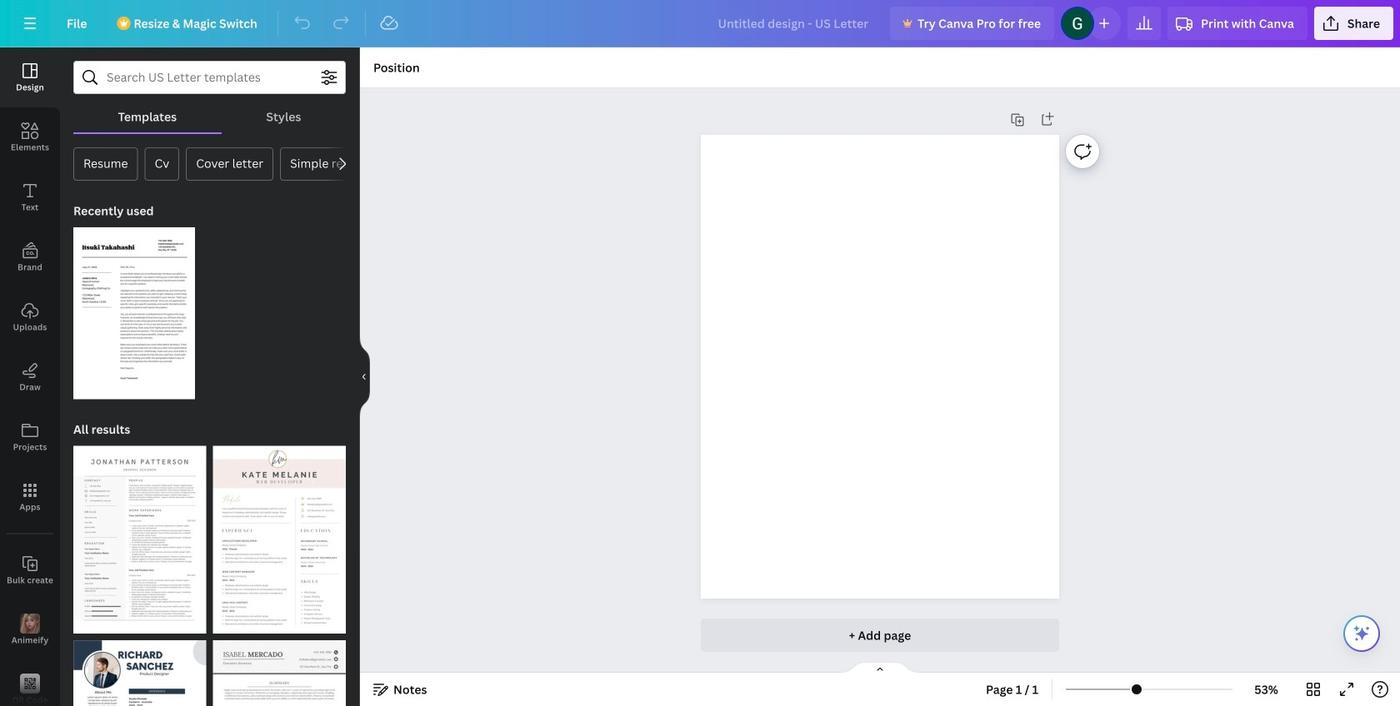 Task type: locate. For each thing, give the bounding box(es) containing it.
main menu bar
[[0, 0, 1400, 48]]

blue professional modern cv resume image
[[73, 641, 206, 707]]

hide image
[[359, 337, 370, 417]]

black and white modern entry level fresher cover letter image
[[73, 228, 195, 400]]

minimalist clean signature cv resume group
[[213, 446, 346, 634]]

black and white modern entry level fresher cover letter group
[[73, 218, 195, 400]]

Zoom button
[[1240, 677, 1294, 704]]

blue professional modern cv resume group
[[73, 631, 206, 707]]

side panel tab list
[[0, 48, 60, 707]]

minimalist white and grey professional resume group
[[73, 436, 206, 634]]



Task type: vqa. For each thing, say whether or not it's contained in the screenshot.
SHOW PAGES 'image'
yes



Task type: describe. For each thing, give the bounding box(es) containing it.
show pages image
[[840, 662, 920, 675]]

gray and white simple clean resume group
[[213, 631, 346, 707]]

Search US Letter templates search field
[[107, 62, 313, 93]]

canva assistant image
[[1352, 624, 1372, 644]]

Design title text field
[[705, 7, 884, 40]]

minimalist clean signature cv resume image
[[213, 446, 346, 634]]

gray and white simple clean resume image
[[213, 641, 346, 707]]



